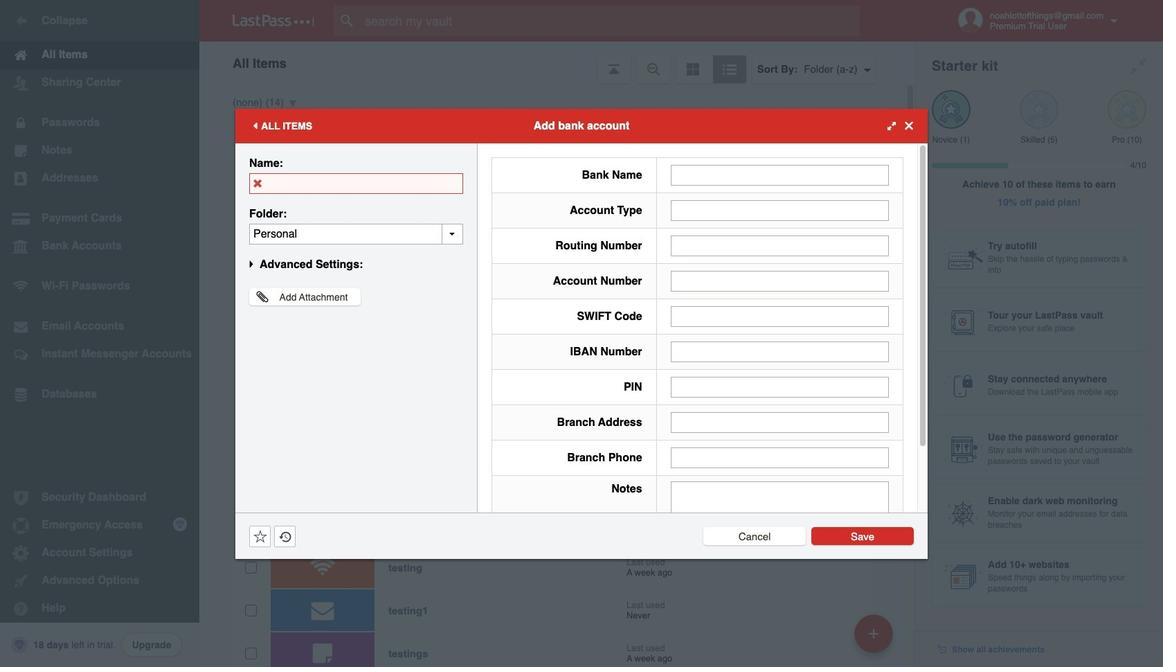 Task type: locate. For each thing, give the bounding box(es) containing it.
dialog
[[235, 108, 928, 576]]

main navigation navigation
[[0, 0, 199, 667]]

None text field
[[671, 165, 889, 185], [671, 200, 889, 221], [249, 223, 463, 244], [671, 235, 889, 256], [671, 306, 889, 327], [671, 376, 889, 397], [671, 447, 889, 468], [671, 165, 889, 185], [671, 200, 889, 221], [249, 223, 463, 244], [671, 235, 889, 256], [671, 306, 889, 327], [671, 376, 889, 397], [671, 447, 889, 468]]

new item image
[[869, 629, 879, 638]]

None text field
[[249, 173, 463, 194], [671, 270, 889, 291], [671, 341, 889, 362], [671, 412, 889, 433], [671, 481, 889, 567], [249, 173, 463, 194], [671, 270, 889, 291], [671, 341, 889, 362], [671, 412, 889, 433], [671, 481, 889, 567]]



Task type: describe. For each thing, give the bounding box(es) containing it.
lastpass image
[[233, 15, 314, 27]]

vault options navigation
[[199, 42, 916, 83]]

Search search field
[[334, 6, 887, 36]]

new item navigation
[[850, 610, 902, 667]]

search my vault text field
[[334, 6, 887, 36]]



